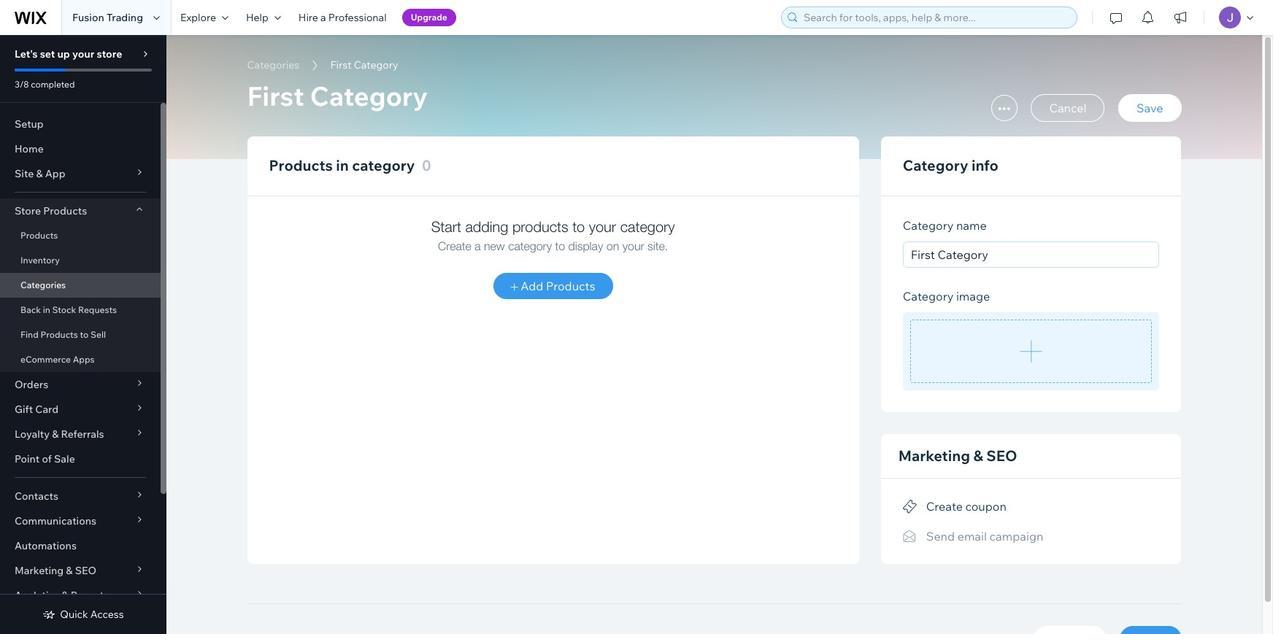 Task type: locate. For each thing, give the bounding box(es) containing it.
category left image
[[903, 289, 954, 304]]

a
[[321, 11, 326, 24], [475, 239, 481, 253]]

first category down professional
[[330, 58, 398, 72]]

0 vertical spatial in
[[336, 156, 349, 174]]

& inside dropdown button
[[36, 167, 43, 180]]

2 vertical spatial category
[[508, 239, 552, 253]]

to left sell
[[80, 329, 89, 340]]

home
[[15, 142, 44, 155]]

your right on
[[622, 239, 644, 253]]

send
[[926, 529, 955, 544]]

up
[[57, 47, 70, 61]]

find products to sell link
[[0, 323, 161, 347]]

0 vertical spatial marketing & seo
[[899, 447, 1017, 465]]

contacts button
[[0, 484, 161, 509]]

& right the site
[[36, 167, 43, 180]]

categories
[[247, 58, 299, 72], [20, 280, 66, 291]]

0 horizontal spatial in
[[43, 304, 50, 315]]

create inside start adding products to your category create a new category to display on your site.
[[438, 239, 471, 253]]

first category up the products in category 0
[[247, 80, 428, 112]]

1 vertical spatial a
[[475, 239, 481, 253]]

0 horizontal spatial categories link
[[0, 273, 161, 298]]

point of sale link
[[0, 447, 161, 472]]

communications button
[[0, 509, 161, 534]]

products
[[269, 156, 333, 174], [43, 204, 87, 218], [20, 230, 58, 241], [546, 279, 595, 293], [40, 329, 78, 340]]

to up display
[[572, 218, 585, 235]]

1 horizontal spatial first
[[330, 58, 352, 72]]

let's
[[15, 47, 38, 61]]

category down products
[[508, 239, 552, 253]]

products for find products to sell
[[40, 329, 78, 340]]

categories down inventory
[[20, 280, 66, 291]]

2 horizontal spatial your
[[622, 239, 644, 253]]

in
[[336, 156, 349, 174], [43, 304, 50, 315]]

products for add products
[[546, 279, 595, 293]]

0 horizontal spatial to
[[80, 329, 89, 340]]

gift card button
[[0, 397, 161, 422]]

1 horizontal spatial a
[[475, 239, 481, 253]]

1 vertical spatial to
[[555, 239, 565, 253]]

marketing & seo inside first category form
[[899, 447, 1017, 465]]

start adding products to your category create a new category to display on your site.
[[431, 218, 675, 253]]

categories inside first category form
[[247, 58, 299, 72]]

category for category info
[[903, 156, 968, 174]]

1 vertical spatial category
[[620, 218, 675, 235]]

1 vertical spatial categories
[[20, 280, 66, 291]]

0
[[422, 156, 431, 174]]

products inside button
[[546, 279, 595, 293]]

0 horizontal spatial first
[[247, 80, 304, 112]]

0 horizontal spatial create
[[438, 239, 471, 253]]

loyalty & referrals
[[15, 428, 104, 441]]

your up on
[[589, 218, 616, 235]]

set
[[40, 47, 55, 61]]

& right loyalty
[[52, 428, 59, 441]]

category up the products in category 0
[[310, 80, 428, 112]]

1 horizontal spatial in
[[336, 156, 349, 174]]

0 vertical spatial first
[[330, 58, 352, 72]]

products
[[512, 218, 568, 235]]

quick access button
[[43, 608, 124, 621]]

in inside first category form
[[336, 156, 349, 174]]

category up site.
[[620, 218, 675, 235]]

& up coupon
[[973, 447, 983, 465]]

0 horizontal spatial categories
[[20, 280, 66, 291]]

plus xs image
[[511, 284, 518, 291]]

0 vertical spatial marketing
[[899, 447, 970, 465]]

2 horizontal spatial to
[[572, 218, 585, 235]]

0 vertical spatial categories link
[[240, 58, 307, 72]]

1 vertical spatial first category
[[247, 80, 428, 112]]

your right up
[[72, 47, 94, 61]]

Search for tools, apps, help & more... field
[[799, 7, 1072, 28]]

0 vertical spatial seo
[[987, 447, 1017, 465]]

create down start
[[438, 239, 471, 253]]

0 vertical spatial a
[[321, 11, 326, 24]]

2 horizontal spatial category
[[620, 218, 675, 235]]

to
[[572, 218, 585, 235], [555, 239, 565, 253], [80, 329, 89, 340]]

0 horizontal spatial marketing & seo
[[15, 564, 96, 577]]

1 horizontal spatial create
[[926, 500, 963, 514]]

your
[[72, 47, 94, 61], [589, 218, 616, 235], [622, 239, 644, 253]]

1 horizontal spatial seo
[[987, 447, 1017, 465]]

find
[[20, 329, 38, 340]]

setup link
[[0, 112, 161, 137]]

1 vertical spatial marketing
[[15, 564, 64, 577]]

category left "name"
[[903, 218, 954, 233]]

referrals
[[61, 428, 104, 441]]

1 horizontal spatial categories link
[[240, 58, 307, 72]]

info
[[972, 156, 999, 174]]

1 horizontal spatial categories
[[247, 58, 299, 72]]

in inside sidebar element
[[43, 304, 50, 315]]

0 vertical spatial your
[[72, 47, 94, 61]]

seo up reports
[[75, 564, 96, 577]]

to left display
[[555, 239, 565, 253]]

create coupon button
[[903, 496, 1007, 517]]

& inside first category form
[[973, 447, 983, 465]]

0 horizontal spatial your
[[72, 47, 94, 61]]

point of sale
[[15, 453, 75, 466]]

hire a professional
[[298, 11, 387, 24]]

back
[[20, 304, 41, 315]]

2 vertical spatial to
[[80, 329, 89, 340]]

0 horizontal spatial category
[[352, 156, 415, 174]]

1 horizontal spatial marketing
[[899, 447, 970, 465]]

marketing up "analytics"
[[15, 564, 64, 577]]

categories link up the back in stock requests
[[0, 273, 161, 298]]

0 horizontal spatial marketing
[[15, 564, 64, 577]]

products for store products
[[43, 204, 87, 218]]

0 vertical spatial create
[[438, 239, 471, 253]]

campaign
[[990, 529, 1044, 544]]

1 vertical spatial seo
[[75, 564, 96, 577]]

marketing & seo up create coupon button
[[899, 447, 1017, 465]]

1 horizontal spatial your
[[589, 218, 616, 235]]

completed
[[31, 79, 75, 90]]

analytics
[[15, 589, 59, 602]]

cancel button
[[1031, 94, 1105, 122]]

products inside "link"
[[40, 329, 78, 340]]

1 horizontal spatial marketing & seo
[[899, 447, 1017, 465]]

hire a professional link
[[290, 0, 395, 35]]

categories link
[[240, 58, 307, 72], [0, 273, 161, 298]]

& for the site & app dropdown button
[[36, 167, 43, 180]]

0 vertical spatial to
[[572, 218, 585, 235]]

category left info
[[903, 156, 968, 174]]

save button
[[1118, 94, 1182, 122]]

0 vertical spatial categories
[[247, 58, 299, 72]]

1 vertical spatial create
[[926, 500, 963, 514]]

& inside dropdown button
[[66, 564, 73, 577]]

marketing up create coupon button
[[899, 447, 970, 465]]

send email campaign
[[926, 529, 1044, 544]]

promote coupon image
[[903, 501, 918, 514]]

marketing & seo up analytics & reports
[[15, 564, 96, 577]]

fusion
[[72, 11, 104, 24]]

categories link down the help button
[[240, 58, 307, 72]]

create inside button
[[926, 500, 963, 514]]

& up analytics & reports
[[66, 564, 73, 577]]

email
[[958, 529, 987, 544]]

let's set up your store
[[15, 47, 122, 61]]

&
[[36, 167, 43, 180], [52, 428, 59, 441], [973, 447, 983, 465], [66, 564, 73, 577], [62, 589, 68, 602]]

marketing inside dropdown button
[[15, 564, 64, 577]]

category for category image
[[903, 289, 954, 304]]

0 horizontal spatial seo
[[75, 564, 96, 577]]

products in category 0
[[269, 156, 431, 174]]

ecommerce
[[20, 354, 71, 365]]

1 horizontal spatial category
[[508, 239, 552, 253]]

category for category name
[[903, 218, 954, 233]]

cancel
[[1049, 101, 1087, 115]]

home link
[[0, 137, 161, 161]]

categories down the help button
[[247, 58, 299, 72]]

upgrade button
[[402, 9, 456, 26]]

category
[[354, 58, 398, 72], [310, 80, 428, 112], [903, 156, 968, 174], [903, 218, 954, 233], [903, 289, 954, 304]]

a left new
[[475, 239, 481, 253]]

on
[[606, 239, 619, 253]]

marketing & seo
[[899, 447, 1017, 465], [15, 564, 96, 577]]

categories inside sidebar element
[[20, 280, 66, 291]]

1 vertical spatial in
[[43, 304, 50, 315]]

site.
[[648, 239, 668, 253]]

category left "0"
[[352, 156, 415, 174]]

& for loyalty & referrals popup button
[[52, 428, 59, 441]]

& up quick on the bottom of the page
[[62, 589, 68, 602]]

quick
[[60, 608, 88, 621]]

name
[[956, 218, 987, 233]]

marketing
[[899, 447, 970, 465], [15, 564, 64, 577]]

1 vertical spatial marketing & seo
[[15, 564, 96, 577]]

seo up coupon
[[987, 447, 1017, 465]]

Category name text field
[[903, 242, 1160, 268]]

in for back
[[43, 304, 50, 315]]

a right hire
[[321, 11, 326, 24]]

category
[[352, 156, 415, 174], [620, 218, 675, 235], [508, 239, 552, 253]]

create up send at the bottom of the page
[[926, 500, 963, 514]]

products inside popup button
[[43, 204, 87, 218]]



Task type: describe. For each thing, give the bounding box(es) containing it.
marketing & seo button
[[0, 558, 161, 583]]

loyalty & referrals button
[[0, 422, 161, 447]]

0 vertical spatial category
[[352, 156, 415, 174]]

1 vertical spatial categories link
[[0, 273, 161, 298]]

apps
[[73, 354, 95, 365]]

start
[[431, 218, 461, 235]]

2 vertical spatial your
[[622, 239, 644, 253]]

professional
[[328, 11, 387, 24]]

add products
[[518, 279, 595, 293]]

loyalty
[[15, 428, 50, 441]]

app
[[45, 167, 65, 180]]

inventory link
[[0, 248, 161, 273]]

categories link inside first category form
[[240, 58, 307, 72]]

analytics & reports button
[[0, 583, 161, 608]]

category image
[[903, 289, 990, 304]]

create coupon
[[926, 500, 1007, 514]]

requests
[[78, 304, 117, 315]]

setup
[[15, 118, 44, 131]]

3/8 completed
[[15, 79, 75, 90]]

your inside sidebar element
[[72, 47, 94, 61]]

analytics & reports
[[15, 589, 109, 602]]

0 horizontal spatial a
[[321, 11, 326, 24]]

marketing inside first category form
[[899, 447, 970, 465]]

back in stock requests link
[[0, 298, 161, 323]]

quick access
[[60, 608, 124, 621]]

reports
[[71, 589, 109, 602]]

access
[[90, 608, 124, 621]]

card
[[35, 403, 59, 416]]

sell
[[91, 329, 106, 340]]

inventory
[[20, 255, 60, 266]]

add products button
[[493, 273, 613, 299]]

category info
[[903, 156, 999, 174]]

store products
[[15, 204, 87, 218]]

1 horizontal spatial to
[[555, 239, 565, 253]]

stock
[[52, 304, 76, 315]]

orders
[[15, 378, 48, 391]]

find products to sell
[[20, 329, 106, 340]]

explore
[[180, 11, 216, 24]]

store
[[97, 47, 122, 61]]

coupon
[[965, 500, 1007, 514]]

contacts
[[15, 490, 58, 503]]

site & app
[[15, 167, 65, 180]]

1 vertical spatial first
[[247, 80, 304, 112]]

new
[[484, 239, 505, 253]]

gift card
[[15, 403, 59, 416]]

back in stock requests
[[20, 304, 117, 315]]

0 vertical spatial first category
[[330, 58, 398, 72]]

category down professional
[[354, 58, 398, 72]]

a inside start adding products to your category create a new category to display on your site.
[[475, 239, 481, 253]]

products link
[[0, 223, 161, 248]]

seo inside first category form
[[987, 447, 1017, 465]]

automations
[[15, 539, 77, 553]]

help
[[246, 11, 269, 24]]

image
[[956, 289, 990, 304]]

display
[[568, 239, 603, 253]]

& for marketing & seo dropdown button
[[66, 564, 73, 577]]

of
[[42, 453, 52, 466]]

fusion trading
[[72, 11, 143, 24]]

sale
[[54, 453, 75, 466]]

promote newsletter image
[[903, 530, 918, 543]]

in for products
[[336, 156, 349, 174]]

marketing & seo inside dropdown button
[[15, 564, 96, 577]]

upgrade
[[411, 12, 447, 23]]

category name
[[903, 218, 987, 233]]

save
[[1137, 101, 1163, 115]]

adding
[[465, 218, 508, 235]]

first category form
[[166, 35, 1273, 634]]

site
[[15, 167, 34, 180]]

point
[[15, 453, 40, 466]]

& for analytics & reports popup button
[[62, 589, 68, 602]]

to inside "link"
[[80, 329, 89, 340]]

store products button
[[0, 199, 161, 223]]

automations link
[[0, 534, 161, 558]]

trading
[[107, 11, 143, 24]]

site & app button
[[0, 161, 161, 186]]

sidebar element
[[0, 35, 166, 634]]

seo inside dropdown button
[[75, 564, 96, 577]]

send email campaign button
[[903, 526, 1044, 547]]

ecommerce apps
[[20, 354, 95, 365]]

store
[[15, 204, 41, 218]]

orders button
[[0, 372, 161, 397]]

help button
[[237, 0, 290, 35]]

communications
[[15, 515, 96, 528]]

hire
[[298, 11, 318, 24]]

1 vertical spatial your
[[589, 218, 616, 235]]

add
[[521, 279, 543, 293]]

3/8
[[15, 79, 29, 90]]

gift
[[15, 403, 33, 416]]



Task type: vqa. For each thing, say whether or not it's contained in the screenshot.
"MARKETING" inside the FIRST CATEGORY form
yes



